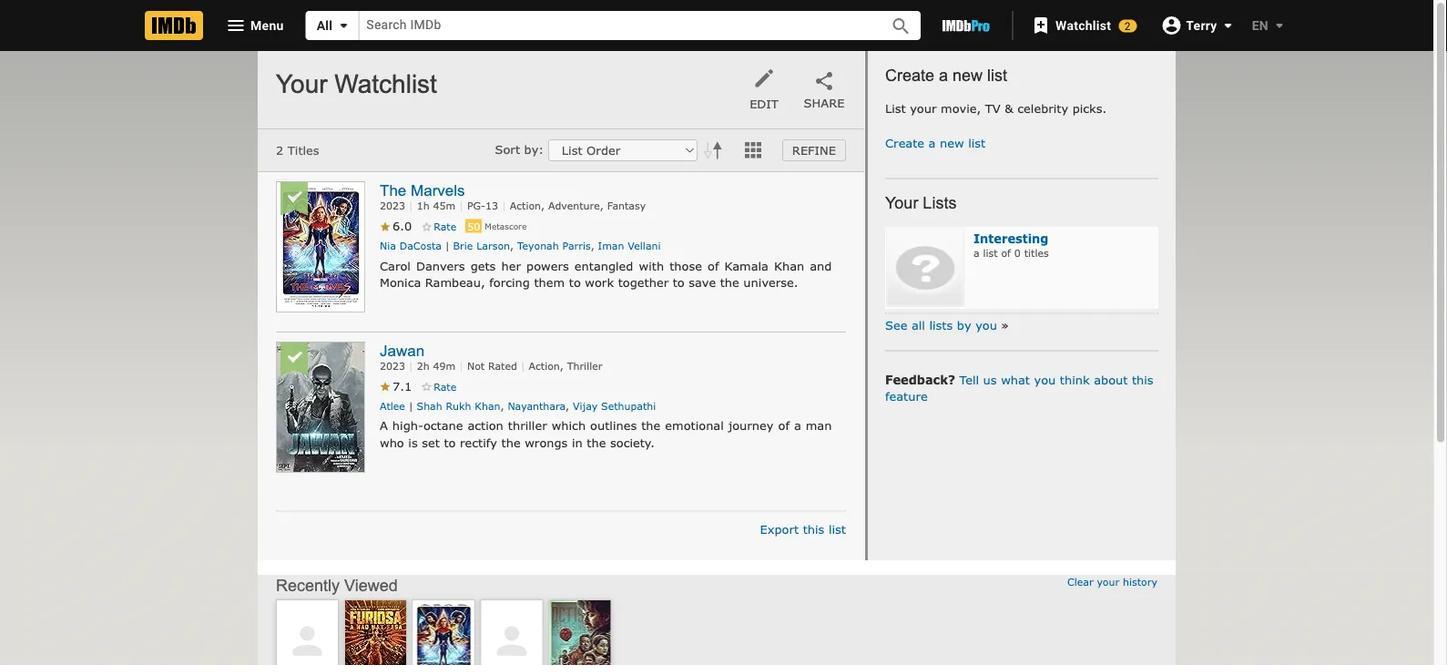 Task type: describe. For each thing, give the bounding box(es) containing it.
1 horizontal spatial to
[[569, 275, 581, 289]]

tell us what you think about this feature link
[[885, 372, 1154, 403]]

recently viewed
[[276, 576, 398, 594]]

none field inside all search field
[[359, 11, 870, 40]]

teyonah
[[517, 239, 559, 252]]

list inside interesting a list of 0 titles
[[983, 247, 998, 259]]

export this list
[[760, 522, 846, 536]]

metascore
[[485, 221, 527, 232]]

set
[[422, 435, 440, 449]]

menu button
[[210, 11, 298, 40]]

1 create a new list from the top
[[885, 66, 1008, 84]]

jawan link
[[380, 342, 425, 359]]

refine button
[[782, 139, 846, 161]]

0 vertical spatial new
[[953, 66, 983, 84]]

click to remove from watchlist image for jawan
[[277, 343, 312, 377]]

clear your history link
[[1068, 575, 1158, 587]]

nia dacosta | brie larson , teyonah parris , iman vellani carol danvers gets her powers entangled with those of kamala khan and monica rambeau, forcing them to work together to save the universe.
[[380, 239, 832, 289]]

pg-13
[[467, 199, 498, 212]]

your for list
[[910, 101, 937, 115]]

list right the export on the right bottom
[[829, 522, 846, 536]]

by:
[[524, 142, 544, 156]]

watchlist image
[[1030, 15, 1052, 36]]

shah
[[417, 400, 442, 412]]

see all lists by you link
[[885, 318, 997, 332]]

a
[[380, 418, 388, 432]]

dacosta
[[400, 239, 442, 252]]

edit link
[[742, 69, 786, 110]]

of inside nia dacosta | brie larson , teyonah parris , iman vellani carol danvers gets her powers entangled with those of kamala khan and monica rambeau, forcing them to work together to save the universe.
[[708, 258, 719, 272]]

menu image
[[225, 15, 247, 36]]

arrow drop down image
[[333, 15, 355, 36]]

the
[[380, 181, 407, 199]]

khan inside atlee | shah rukh khan , nayanthara , vijay sethupathi a high-octane action thriller which outlines the emotional journey of a man who is set to rectify the wrongs in the society.
[[475, 400, 501, 412]]

georgia nottage - viewed 52 seconds ago image
[[285, 618, 330, 663]]

nayanthara link
[[508, 400, 566, 412]]

1 create a new list link from the top
[[885, 66, 1008, 85]]

tv
[[986, 101, 1001, 115]]

about
[[1094, 372, 1128, 387]]

by
[[957, 318, 972, 332]]

en
[[1252, 18, 1269, 33]]

jawan image
[[277, 343, 364, 472]]

monica
[[380, 275, 421, 289]]

larson
[[477, 239, 510, 252]]

export this list link
[[760, 522, 846, 536]]

2023 for the marvels
[[380, 199, 405, 212]]

nia
[[380, 239, 396, 252]]

nia dacosta link
[[380, 239, 442, 252]]

49m
[[433, 360, 456, 372]]

gets
[[471, 258, 496, 272]]

50
[[468, 220, 480, 232]]

ascending order image
[[702, 139, 724, 161]]

pg-
[[467, 199, 486, 212]]

jawan
[[380, 342, 425, 359]]

interesting a list of 0 titles
[[974, 231, 1049, 259]]

rated
[[488, 360, 517, 372]]

list image image
[[886, 228, 965, 306]]

, left iman
[[591, 239, 595, 252]]

export
[[760, 522, 799, 536]]

clear your history
[[1068, 575, 1158, 587]]

work
[[585, 275, 614, 289]]

a up movie,
[[939, 66, 948, 84]]

the marvels image
[[277, 182, 364, 312]]

list your movie, tv & celebrity picks.
[[885, 101, 1107, 115]]

rate button for jawan
[[421, 379, 457, 393]]

rukh
[[446, 400, 471, 412]]

2h
[[417, 360, 430, 372]]

en button
[[1238, 9, 1291, 42]]

is
[[408, 435, 418, 449]]

2 create a new list link from the top
[[885, 135, 986, 149]]

arrow drop down image inside terry button
[[1218, 14, 1240, 36]]

a inside interesting a list of 0 titles
[[974, 247, 980, 259]]

entangled
[[575, 258, 634, 272]]

not rated
[[467, 360, 517, 372]]

rambeau,
[[425, 275, 485, 289]]

50 metascore
[[468, 220, 527, 232]]

2 create from the top
[[885, 135, 925, 149]]

rectify
[[460, 435, 497, 449]]

6.0
[[393, 219, 412, 233]]

action, for the marvels
[[510, 199, 545, 212]]

to inside atlee | shah rukh khan , nayanthara , vijay sethupathi a high-octane action thriller which outlines the emotional journey of a man who is set to rectify the wrongs in the society.
[[444, 435, 456, 449]]

the up society.
[[642, 418, 661, 432]]

what
[[1001, 372, 1030, 387]]

thriller
[[567, 360, 603, 372]]

terry button
[[1152, 9, 1240, 42]]

you inside the tell us what you think about this feature
[[1034, 372, 1056, 387]]

lists
[[923, 193, 957, 212]]

a up lists
[[929, 135, 936, 149]]

man
[[806, 418, 832, 432]]

a inside atlee | shah rukh khan , nayanthara , vijay sethupathi a high-octane action thriller which outlines the emotional journey of a man who is set to rectify the wrongs in the society.
[[794, 418, 801, 432]]

wrongs
[[525, 435, 568, 449]]

0
[[1015, 247, 1021, 259]]

iman vellani link
[[598, 239, 661, 252]]

carol
[[380, 258, 411, 272]]

all
[[912, 318, 925, 332]]

vijay sethupathi link
[[573, 400, 656, 412]]

home image
[[145, 11, 203, 40]]

atlee
[[380, 400, 405, 412]]

marvels
[[411, 181, 465, 199]]

with
[[639, 258, 664, 272]]

emotional
[[665, 418, 724, 432]]

0 horizontal spatial you
[[976, 318, 997, 332]]

powers
[[527, 258, 569, 272]]

feature
[[885, 389, 928, 403]]

&
[[1005, 101, 1014, 115]]

action, for jawan
[[529, 360, 564, 372]]

high-
[[393, 418, 424, 432]]

shah rukh khan link
[[417, 400, 501, 412]]

recently
[[276, 576, 340, 594]]

your for clear
[[1097, 575, 1120, 587]]

1 horizontal spatial watchlist
[[1056, 18, 1112, 33]]

vijay
[[573, 400, 598, 412]]

action
[[468, 418, 504, 432]]

forcing
[[489, 275, 530, 289]]

all
[[317, 18, 333, 33]]

terry
[[1186, 18, 1218, 33]]

sort
[[495, 142, 520, 156]]

tell
[[960, 372, 979, 387]]



Task type: locate. For each thing, give the bounding box(es) containing it.
arrow drop down image left en
[[1218, 14, 1240, 36]]

1 vertical spatial your
[[1097, 575, 1120, 587]]

and
[[810, 258, 832, 272]]

2 2023 from the top
[[380, 360, 405, 372]]

them
[[534, 275, 565, 289]]

2 click to remove from watchlist image from the top
[[277, 343, 312, 377]]

you right what
[[1034, 372, 1056, 387]]

|
[[445, 239, 450, 252], [409, 400, 413, 412]]

brie larson link
[[453, 239, 510, 252]]

1 rate from the top
[[434, 220, 457, 233]]

list down interesting
[[983, 247, 998, 259]]

0 vertical spatial your
[[910, 101, 937, 115]]

1 horizontal spatial of
[[778, 418, 790, 432]]

create a new list down movie,
[[885, 135, 986, 149]]

1 horizontal spatial |
[[445, 239, 450, 252]]

0 horizontal spatial |
[[409, 400, 413, 412]]

2023 down "the"
[[380, 199, 405, 212]]

danvers
[[416, 258, 465, 272]]

2 left titles
[[276, 143, 284, 157]]

2 for 2
[[1125, 20, 1131, 32]]

together
[[618, 275, 669, 289]]

create up list
[[885, 66, 935, 84]]

2
[[1125, 20, 1131, 32], [276, 143, 284, 157]]

0 horizontal spatial to
[[444, 435, 456, 449]]

1 vertical spatial rate button
[[421, 379, 457, 393]]

0 horizontal spatial your
[[910, 101, 937, 115]]

rate down 49m
[[434, 380, 457, 393]]

1 vertical spatial rate
[[434, 380, 457, 393]]

arrow drop down image right terry
[[1269, 15, 1291, 36]]

create a new list link down movie,
[[885, 135, 986, 149]]

to left the work
[[569, 275, 581, 289]]

barry gibbs - viewed 3 weeks ago image
[[490, 618, 534, 663]]

the marvels - viewed 3 weeks ago image
[[413, 600, 474, 665]]

to down the 'those'
[[673, 275, 685, 289]]

1 vertical spatial new
[[940, 135, 964, 149]]

1 horizontal spatial khan
[[774, 258, 805, 272]]

this right the export on the right bottom
[[803, 522, 825, 536]]

khan up the action
[[475, 400, 501, 412]]

45m
[[433, 199, 456, 212]]

watchlist right watchlist icon
[[1056, 18, 1112, 33]]

the right in
[[587, 435, 606, 449]]

a down interesting link
[[974, 247, 980, 259]]

titles
[[1025, 247, 1049, 259]]

think
[[1060, 372, 1090, 387]]

khan up universe.
[[774, 258, 805, 272]]

nayanthara
[[508, 400, 566, 412]]

rate for jawan
[[434, 380, 457, 393]]

of up "save"
[[708, 258, 719, 272]]

lists
[[930, 318, 953, 332]]

in
[[572, 435, 583, 449]]

list up list your movie, tv & celebrity picks.
[[988, 66, 1008, 84]]

this inside the tell us what you think about this feature
[[1132, 372, 1154, 387]]

history
[[1123, 575, 1158, 587]]

1 vertical spatial click to remove from watchlist image
[[277, 343, 312, 377]]

0 vertical spatial create
[[885, 66, 935, 84]]

1 vertical spatial create a new list
[[885, 135, 986, 149]]

1 horizontal spatial you
[[1034, 372, 1056, 387]]

rate down 45m
[[434, 220, 457, 233]]

account circle image
[[1161, 14, 1183, 36]]

1 horizontal spatial arrow drop down image
[[1269, 15, 1291, 36]]

1 vertical spatial 2023
[[380, 360, 405, 372]]

of inside interesting a list of 0 titles
[[1002, 247, 1011, 259]]

1 vertical spatial create
[[885, 135, 925, 149]]

2 rate from the top
[[434, 380, 457, 393]]

0 vertical spatial khan
[[774, 258, 805, 272]]

7.1
[[393, 379, 412, 393]]

0 vertical spatial create a new list
[[885, 66, 1008, 84]]

2 rate button from the top
[[421, 379, 457, 393]]

her
[[501, 258, 521, 272]]

your lists
[[885, 193, 957, 212]]

0 vertical spatial your
[[276, 70, 328, 98]]

, up the action
[[501, 400, 504, 412]]

0 horizontal spatial of
[[708, 258, 719, 272]]

2 titles
[[276, 143, 319, 157]]

outlines
[[590, 418, 637, 432]]

1 horizontal spatial 2
[[1125, 20, 1131, 32]]

your for your watchlist
[[276, 70, 328, 98]]

titles
[[288, 143, 319, 157]]

the marvels link
[[380, 181, 465, 199]]

0 vertical spatial watchlist
[[1056, 18, 1112, 33]]

1 vertical spatial create a new list link
[[885, 135, 986, 149]]

,
[[510, 239, 514, 252], [591, 239, 595, 252], [501, 400, 504, 412], [566, 400, 569, 412]]

rate button down '2h 49m'
[[421, 379, 457, 393]]

1 horizontal spatial your
[[885, 193, 919, 212]]

the
[[720, 275, 740, 289], [642, 418, 661, 432], [502, 435, 521, 449], [587, 435, 606, 449]]

1 vertical spatial watchlist
[[335, 70, 437, 98]]

clear
[[1068, 575, 1094, 587]]

leo - viewed 4 weeks ago image
[[550, 600, 611, 665]]

refine
[[792, 143, 836, 157]]

create a new list up movie,
[[885, 66, 1008, 84]]

0 horizontal spatial 2
[[276, 143, 284, 157]]

1h 45m
[[417, 199, 456, 212]]

2 left account circle image
[[1125, 20, 1131, 32]]

1 vertical spatial you
[[1034, 372, 1056, 387]]

1 create from the top
[[885, 66, 935, 84]]

action, adventure, fantasy
[[510, 199, 646, 212]]

0 horizontal spatial watchlist
[[335, 70, 437, 98]]

those
[[670, 258, 702, 272]]

the inside nia dacosta | brie larson , teyonah parris , iman vellani carol danvers gets her powers entangled with those of kamala khan and monica rambeau, forcing them to work together to save the universe.
[[720, 275, 740, 289]]

0 vertical spatial click to remove from watchlist image
[[277, 182, 312, 217]]

to down octane on the bottom left
[[444, 435, 456, 449]]

furiosa - viewed 1 minute ago image
[[345, 600, 406, 665]]

which
[[552, 418, 586, 432]]

picks.
[[1073, 101, 1107, 115]]

you left the »
[[976, 318, 997, 332]]

thriller
[[508, 418, 547, 432]]

| left brie
[[445, 239, 450, 252]]

see
[[885, 318, 908, 332]]

your
[[276, 70, 328, 98], [885, 193, 919, 212]]

your right clear
[[1097, 575, 1120, 587]]

1 vertical spatial khan
[[475, 400, 501, 412]]

13
[[486, 199, 498, 212]]

feedback?
[[885, 372, 956, 387]]

create
[[885, 66, 935, 84], [885, 135, 925, 149]]

your
[[910, 101, 937, 115], [1097, 575, 1120, 587]]

edit
[[750, 96, 779, 110]]

2h 49m
[[417, 360, 456, 372]]

arrow drop down image inside "en" button
[[1269, 15, 1291, 36]]

0 horizontal spatial your
[[276, 70, 328, 98]]

the down thriller
[[502, 435, 521, 449]]

1 click to remove from watchlist image from the top
[[277, 182, 312, 217]]

1 rate button from the top
[[421, 219, 457, 233]]

action, up metascore at the left
[[510, 199, 545, 212]]

submit search image
[[890, 15, 912, 37]]

sort by:
[[495, 142, 548, 156]]

rate for the marvels
[[434, 220, 457, 233]]

0 vertical spatial rate button
[[421, 219, 457, 233]]

to
[[569, 275, 581, 289], [673, 275, 685, 289], [444, 435, 456, 449]]

list
[[988, 66, 1008, 84], [969, 135, 986, 149], [983, 247, 998, 259], [829, 522, 846, 536]]

list down movie,
[[969, 135, 986, 149]]

of right journey
[[778, 418, 790, 432]]

0 vertical spatial |
[[445, 239, 450, 252]]

1 horizontal spatial your
[[1097, 575, 1120, 587]]

your right list
[[910, 101, 937, 115]]

rate button
[[421, 219, 457, 233], [421, 379, 457, 393]]

a
[[939, 66, 948, 84], [929, 135, 936, 149], [974, 247, 980, 259], [794, 418, 801, 432]]

Search IMDb text field
[[359, 11, 870, 40]]

None field
[[359, 11, 870, 40]]

you
[[976, 318, 997, 332], [1034, 372, 1056, 387]]

1 vertical spatial action,
[[529, 360, 564, 372]]

1 vertical spatial 2
[[276, 143, 284, 157]]

| right atlee
[[409, 400, 413, 412]]

| inside atlee | shah rukh khan , nayanthara , vijay sethupathi a high-octane action thriller which outlines the emotional journey of a man who is set to rectify the wrongs in the society.
[[409, 400, 413, 412]]

rate button for the marvels
[[421, 219, 457, 233]]

watchlist down arrow drop down image
[[335, 70, 437, 98]]

2 horizontal spatial of
[[1002, 247, 1011, 259]]

action, left thriller
[[529, 360, 564, 372]]

2023 for jawan
[[380, 360, 405, 372]]

1 horizontal spatial this
[[1132, 372, 1154, 387]]

0 vertical spatial this
[[1132, 372, 1154, 387]]

khan inside nia dacosta | brie larson , teyonah parris , iman vellani carol danvers gets her powers entangled with those of kamala khan and monica rambeau, forcing them to work together to save the universe.
[[774, 258, 805, 272]]

0 vertical spatial 2
[[1125, 20, 1131, 32]]

, left vijay
[[566, 400, 569, 412]]

0 vertical spatial you
[[976, 318, 997, 332]]

| inside nia dacosta | brie larson , teyonah parris , iman vellani carol danvers gets her powers entangled with those of kamala khan and monica rambeau, forcing them to work together to save the universe.
[[445, 239, 450, 252]]

»
[[1002, 318, 1009, 332]]

new
[[953, 66, 983, 84], [940, 135, 964, 149]]

0 vertical spatial action,
[[510, 199, 545, 212]]

click to remove from watchlist image
[[277, 182, 312, 217], [277, 343, 312, 377]]

grid view image
[[745, 142, 761, 158]]

click to remove from watchlist image for the marvels
[[277, 182, 312, 217]]

of left 0
[[1002, 247, 1011, 259]]

vellani
[[628, 239, 661, 252]]

action,
[[510, 199, 545, 212], [529, 360, 564, 372]]

a left man
[[794, 418, 801, 432]]

arrow drop down image
[[1218, 14, 1240, 36], [1269, 15, 1291, 36]]

movie,
[[941, 101, 981, 115]]

sethupathi
[[601, 400, 656, 412]]

0 horizontal spatial arrow drop down image
[[1218, 14, 1240, 36]]

1 vertical spatial this
[[803, 522, 825, 536]]

universe.
[[744, 275, 798, 289]]

your left lists
[[885, 193, 919, 212]]

2023 down jawan
[[380, 360, 405, 372]]

0 vertical spatial rate
[[434, 220, 457, 233]]

0 horizontal spatial this
[[803, 522, 825, 536]]

2 horizontal spatial to
[[673, 275, 685, 289]]

the marvels
[[380, 181, 465, 199]]

us
[[984, 372, 997, 387]]

your down all
[[276, 70, 328, 98]]

2 create a new list from the top
[[885, 135, 986, 149]]

create a new list link up movie,
[[885, 66, 1008, 85]]

1 vertical spatial your
[[885, 193, 919, 212]]

2 for 2 titles
[[276, 143, 284, 157]]

this right "about"
[[1132, 372, 1154, 387]]

0 vertical spatial 2023
[[380, 199, 405, 212]]

All search field
[[306, 11, 921, 40]]

new up movie,
[[953, 66, 983, 84]]

1 vertical spatial |
[[409, 400, 413, 412]]

list
[[885, 101, 906, 115]]

0 vertical spatial create a new list link
[[885, 66, 1008, 85]]

interesting link
[[974, 231, 1049, 245]]

not
[[467, 360, 485, 372]]

your watchlist
[[276, 70, 437, 98]]

0 horizontal spatial khan
[[475, 400, 501, 412]]

adventure,
[[548, 199, 604, 212]]

of inside atlee | shah rukh khan , nayanthara , vijay sethupathi a high-octane action thriller which outlines the emotional journey of a man who is set to rectify the wrongs in the society.
[[778, 418, 790, 432]]

1h
[[417, 199, 430, 212]]

watchlist
[[1056, 18, 1112, 33], [335, 70, 437, 98]]

, up her
[[510, 239, 514, 252]]

create down list
[[885, 135, 925, 149]]

interesting
[[974, 231, 1049, 245]]

1 2023 from the top
[[380, 199, 405, 212]]

journey
[[729, 418, 774, 432]]

rate button down 1h 45m
[[421, 219, 457, 233]]

the down kamala
[[720, 275, 740, 289]]

2023
[[380, 199, 405, 212], [380, 360, 405, 372]]

new down movie,
[[940, 135, 964, 149]]

your for your lists
[[885, 193, 919, 212]]



Task type: vqa. For each thing, say whether or not it's contained in the screenshot.
Vijay Sethupathi link
yes



